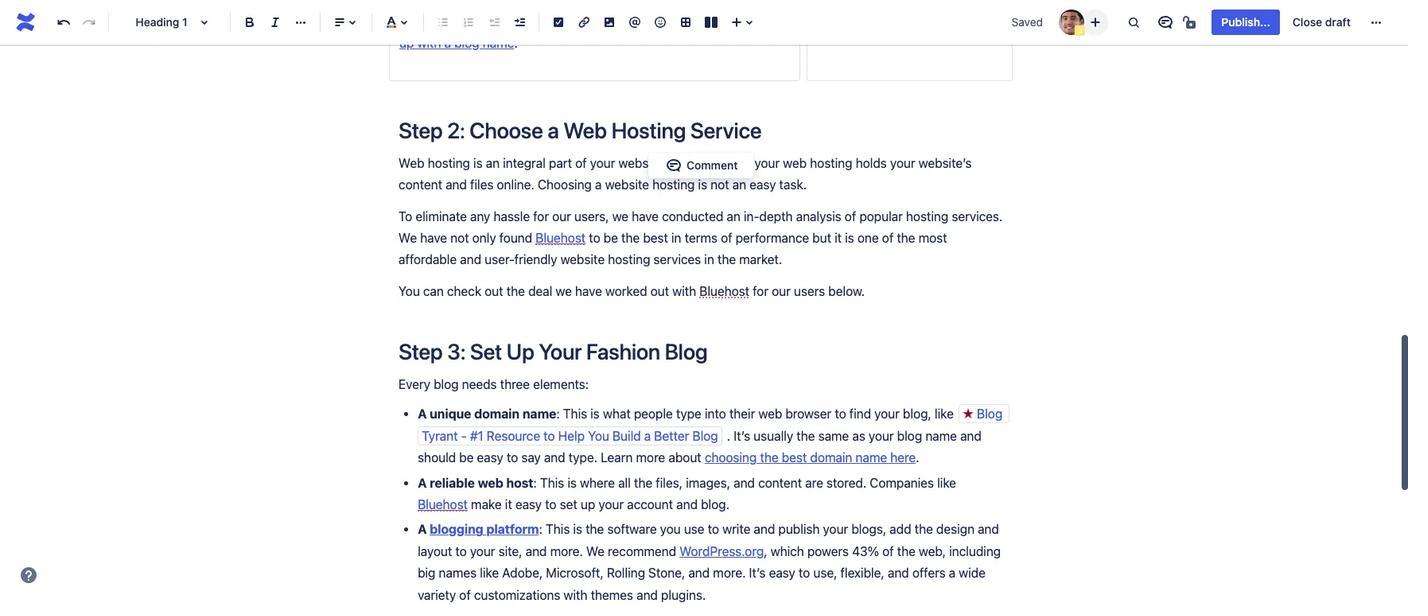 Task type: locate. For each thing, give the bounding box(es) containing it.
bluehost
[[536, 231, 586, 245], [700, 284, 750, 298], [418, 498, 468, 512]]

best
[[643, 231, 668, 245], [782, 451, 807, 465]]

web inside web hosting is an integral part of your website. the servers of your web hosting holds your website's content and files online. choosing a website hosting is not an easy task.
[[399, 156, 425, 170]]

a for a unique domain name : this is what people type into their web browser to find your blog, like
[[418, 407, 427, 421]]

it's inside , which powers 43% of the web, including big names like adobe, microsoft, rolling stone, and more. it's easy to use, flexible, and offers a wide variety of customizations with themes and plugins.
[[749, 566, 766, 580]]

redo ⌘⇧z image
[[80, 13, 99, 32]]

. inside '. it's usually the same as your blog name and should be easy to say and type. learn more about'
[[727, 429, 731, 443]]

1 horizontal spatial content
[[759, 476, 802, 490]]

is left one
[[845, 231, 855, 245]]

web up usually
[[759, 407, 783, 421]]

: down say
[[534, 476, 537, 490]]

name down blog,
[[926, 429, 958, 443]]

0 vertical spatial our
[[629, 14, 648, 28]]

offers
[[913, 566, 946, 580]]

we up microsoft,
[[587, 544, 605, 559]]

is down set
[[573, 523, 583, 537]]

tyrant
[[422, 429, 458, 443]]

more
[[477, 14, 506, 28], [636, 451, 666, 465]]

table image
[[677, 13, 696, 32]]

1 vertical spatial bluehost link
[[418, 498, 468, 512]]

1 vertical spatial for
[[753, 284, 769, 298]]

1 horizontal spatial our
[[629, 14, 648, 28]]

0 horizontal spatial we
[[399, 231, 417, 245]]

name down "outdent ⇧tab" image
[[483, 36, 514, 50]]

bluehost link
[[536, 231, 586, 245], [418, 498, 468, 512]]

0 vertical spatial up
[[400, 36, 414, 50]]

saved
[[1012, 15, 1044, 29]]

a
[[418, 407, 427, 421], [418, 476, 427, 490], [418, 523, 427, 537]]

blog down numbered list ⌘⇧7 icon
[[455, 36, 480, 50]]

0 vertical spatial .
[[514, 36, 518, 50]]

easy inside , which powers 43% of the web, including big names like adobe, microsoft, rolling stone, and more. it's easy to use, flexible, and offers a wide variety of customizations with themes and plugins.
[[769, 566, 796, 580]]

every
[[399, 377, 431, 392]]

2 horizontal spatial :
[[557, 407, 560, 421]]

the left deal
[[507, 284, 525, 298]]

web
[[783, 156, 807, 170], [759, 407, 783, 421], [478, 476, 504, 490]]

this
[[563, 407, 587, 421], [540, 476, 565, 490], [546, 523, 570, 537]]

1 horizontal spatial more.
[[713, 566, 746, 580]]

with inside the how to come up with a blog name
[[417, 36, 441, 50]]

better
[[655, 429, 690, 443]]

powers
[[808, 544, 849, 559]]

not down comment
[[711, 178, 730, 192]]

0 vertical spatial you
[[400, 14, 421, 28]]

1 vertical spatial bluehost
[[700, 284, 750, 298]]

hosting inside to be the best in terms of performance but it is one of the most affordable and user-friendly website hosting services in the market.
[[608, 253, 651, 267]]

blog,
[[903, 407, 932, 421]]

blogs,
[[852, 523, 887, 537]]

in down terms at the top of the page
[[705, 253, 715, 267]]

this up set
[[540, 476, 565, 490]]

0 vertical spatial bluehost
[[536, 231, 586, 245]]

a for a blogging platform
[[418, 523, 427, 537]]

this for host
[[540, 476, 565, 490]]

blog right blog,
[[977, 407, 1003, 421]]

. it's usually the same as your blog name and should be easy to say and type. learn more about
[[418, 429, 985, 465]]

0 vertical spatial it's
[[734, 429, 751, 443]]

0 horizontal spatial domain
[[475, 407, 520, 421]]

are
[[806, 476, 824, 490]]

an up files
[[486, 156, 500, 170]]

. up companies at right
[[916, 451, 920, 465]]

we inside : this is the software you use to write and publish your blogs, add the design and layout to your site, and more. we recommend
[[587, 544, 605, 559]]

1 horizontal spatial web
[[564, 117, 607, 143]]

more.
[[550, 544, 583, 559], [713, 566, 746, 580]]

of inside 'to eliminate any hassle for our users, we have conducted an in-depth analysis of popular hosting services. we have not only found'
[[845, 209, 857, 223]]

. for .
[[514, 36, 518, 50]]

use
[[684, 523, 705, 537]]

1 vertical spatial a
[[418, 476, 427, 490]]

close draft
[[1293, 15, 1352, 29]]

0 vertical spatial a
[[418, 407, 427, 421]]

an
[[486, 156, 500, 170], [733, 178, 747, 192], [727, 209, 741, 223]]

add
[[890, 523, 912, 537]]

0 vertical spatial in
[[616, 14, 626, 28]]

have up to be the best in terms of performance but it is one of the most affordable and user-friendly website hosting services in the market.
[[632, 209, 659, 223]]

with down microsoft,
[[564, 588, 588, 602]]

a down bullet list ⌘⇧8 icon
[[445, 36, 451, 50]]

best inside to be the best in terms of performance but it is one of the most affordable and user-friendly website hosting services in the market.
[[643, 231, 668, 245]]

terms
[[685, 231, 718, 245]]

in up 'services'
[[672, 231, 682, 245]]

0 horizontal spatial our
[[552, 209, 571, 223]]

indent tab image
[[510, 13, 529, 32]]

add image, video, or file image
[[600, 13, 619, 32]]

1 horizontal spatial with
[[564, 588, 588, 602]]

2 vertical spatial with
[[564, 588, 588, 602]]

and
[[534, 14, 555, 28], [446, 178, 467, 192], [460, 253, 482, 267], [961, 429, 982, 443], [544, 451, 566, 465], [734, 476, 755, 490], [677, 498, 698, 512], [754, 523, 776, 537], [978, 523, 1000, 537], [526, 544, 547, 559], [689, 566, 710, 580], [888, 566, 910, 580], [637, 588, 658, 602]]

like right companies at right
[[938, 476, 957, 490]]

: inside the a reliable web host : this is where all the files, images, and content are stored. companies like bluehost make it easy to set up your account and blog.
[[534, 476, 537, 490]]

43%
[[853, 544, 880, 559]]

we right deal
[[556, 284, 572, 298]]

1 horizontal spatial we
[[587, 544, 605, 559]]

for right hassle
[[533, 209, 549, 223]]

1 horizontal spatial for
[[753, 284, 769, 298]]

1 horizontal spatial :
[[539, 523, 543, 537]]

a left wide
[[949, 566, 956, 580]]

write
[[723, 523, 751, 537]]

1 vertical spatial blog
[[977, 407, 1003, 421]]

we inside 'to eliminate any hassle for our users, we have conducted an in-depth analysis of popular hosting services. we have not only found'
[[399, 231, 417, 245]]

2 vertical spatial like
[[480, 566, 499, 580]]

1 vertical spatial in
[[672, 231, 682, 245]]

undo ⌘z image
[[54, 13, 73, 32]]

2 step from the top
[[399, 338, 443, 364]]

step left 2:
[[399, 117, 443, 143]]

0 vertical spatial have
[[632, 209, 659, 223]]

0 horizontal spatial not
[[451, 231, 469, 245]]

to inside '. it's usually the same as your blog name and should be easy to say and type. learn more about'
[[507, 451, 518, 465]]

0 vertical spatial we
[[399, 231, 417, 245]]

fashion
[[587, 338, 661, 364]]

conducted
[[662, 209, 724, 223]]

0 vertical spatial be
[[604, 231, 618, 245]]

hosting
[[428, 156, 470, 170], [810, 156, 853, 170], [653, 178, 695, 192], [907, 209, 949, 223], [608, 253, 651, 267]]

hosting up most
[[907, 209, 949, 223]]

, which powers 43% of the web, including big names like adobe, microsoft, rolling stone, and more. it's easy to use, flexible, and offers a wide variety of customizations with themes and plugins.
[[418, 544, 1005, 602]]

2 a from the top
[[418, 476, 427, 490]]

a inside , which powers 43% of the web, including big names like adobe, microsoft, rolling stone, and more. it's easy to use, flexible, and offers a wide variety of customizations with themes and plugins.
[[949, 566, 956, 580]]

2 vertical spatial :
[[539, 523, 543, 537]]

servers
[[695, 156, 737, 170]]

2 vertical spatial .
[[916, 451, 920, 465]]

your left website.
[[590, 156, 616, 170]]

1 horizontal spatial .
[[727, 429, 731, 443]]

with down bullet list ⌘⇧8 icon
[[417, 36, 441, 50]]

bluehost down market.
[[700, 284, 750, 298]]

1 a from the top
[[418, 407, 427, 421]]

easy down "#1"
[[477, 451, 504, 465]]

1 vertical spatial it
[[505, 498, 512, 512]]

a up tyrant
[[418, 407, 427, 421]]

hosting left the holds
[[810, 156, 853, 170]]

2 vertical spatial have
[[575, 284, 602, 298]]

1 horizontal spatial up
[[581, 498, 596, 512]]

0 vertical spatial blog
[[455, 36, 480, 50]]

invite to edit image
[[1087, 12, 1106, 31]]

like right blog,
[[935, 407, 954, 421]]

for down market.
[[753, 284, 769, 298]]

to right use
[[708, 523, 720, 537]]

make
[[471, 498, 502, 512]]

is up files
[[474, 156, 483, 170]]

1 vertical spatial not
[[451, 231, 469, 245]]

one
[[858, 231, 879, 245]]

0 vertical spatial it
[[835, 231, 842, 245]]

files,
[[656, 476, 683, 490]]

online.
[[497, 178, 535, 192]]

hosting up you can check out the deal we have worked out with bluehost for our users below.
[[608, 253, 651, 267]]

market.
[[740, 253, 783, 267]]

confluence image
[[13, 10, 38, 35]]

website down website.
[[605, 178, 650, 192]]

web inside web hosting is an integral part of your website. the servers of your web hosting holds your website's content and files online. choosing a website hosting is not an easy task.
[[783, 156, 807, 170]]

images,
[[686, 476, 731, 490]]

up
[[400, 36, 414, 50], [581, 498, 596, 512]]

1 vertical spatial more.
[[713, 566, 746, 580]]

web up make
[[478, 476, 504, 490]]

hassle
[[494, 209, 530, 223]]

1 vertical spatial .
[[727, 429, 731, 443]]

hosting down 2:
[[428, 156, 470, 170]]

bluehost down reliable
[[418, 498, 468, 512]]

it's inside '. it's usually the same as your blog name and should be easy to say and type. learn more about'
[[734, 429, 751, 443]]

content left are
[[759, 476, 802, 490]]

of right one
[[883, 231, 894, 245]]

how
[[704, 14, 728, 28]]

1 horizontal spatial we
[[613, 209, 629, 223]]

name inside the how to come up with a blog name
[[483, 36, 514, 50]]

help image
[[19, 566, 38, 585]]

web up part
[[564, 117, 607, 143]]

our
[[629, 14, 648, 28], [552, 209, 571, 223], [772, 284, 791, 298]]

to left use,
[[799, 566, 811, 580]]

type
[[676, 407, 702, 421]]

a up users,
[[595, 178, 602, 192]]

publish...
[[1222, 15, 1271, 29]]

a inside the how to come up with a blog name
[[445, 36, 451, 50]]

found
[[500, 231, 533, 245]]

0 vertical spatial best
[[643, 231, 668, 245]]

every blog needs three elements:
[[399, 377, 589, 392]]

james peterson image
[[1060, 10, 1085, 35]]

you down affordable on the left of page
[[399, 284, 420, 298]]

2 vertical spatial a
[[418, 523, 427, 537]]

1 vertical spatial website
[[561, 253, 605, 267]]

a right build
[[645, 429, 651, 443]]

hosting inside 'to eliminate any hassle for our users, we have conducted an in-depth analysis of popular hosting services. we have not only found'
[[907, 209, 949, 223]]

an left in-
[[727, 209, 741, 223]]

step up every at left bottom
[[399, 338, 443, 364]]

be inside to be the best in terms of performance but it is one of the most affordable and user-friendly website hosting services in the market.
[[604, 231, 618, 245]]

examples
[[558, 14, 613, 28]]

1 vertical spatial step
[[399, 338, 443, 364]]

0 vertical spatial website
[[605, 178, 650, 192]]

to inside the a reliable web host : this is where all the files, images, and content are stored. companies like bluehost make it easy to set up your account and blog.
[[545, 498, 557, 512]]

0 horizontal spatial with
[[417, 36, 441, 50]]

to inside blog tyrant - #1 resource to help you build a better blog
[[544, 429, 555, 443]]

more. inside : this is the software you use to write and publish your blogs, add the design and layout to your site, and more. we recommend
[[550, 544, 583, 559]]

0 horizontal spatial for
[[533, 209, 549, 223]]

2 out from the left
[[651, 284, 669, 298]]

to down users,
[[589, 231, 601, 245]]

0 horizontal spatial in
[[616, 14, 626, 28]]

of left popular
[[845, 209, 857, 223]]

worked
[[606, 284, 648, 298]]

1 horizontal spatial bluehost link
[[536, 231, 586, 245]]

1 vertical spatial web
[[759, 407, 783, 421]]

more. inside , which powers 43% of the web, including big names like adobe, microsoft, rolling stone, and more. it's easy to use, flexible, and offers a wide variety of customizations with themes and plugins.
[[713, 566, 746, 580]]

a inside the a reliable web host : this is where all the files, images, and content are stored. companies like bluehost make it easy to set up your account and blog.
[[418, 476, 427, 490]]

with
[[417, 36, 441, 50], [673, 284, 697, 298], [564, 588, 588, 602]]

2 vertical spatial web
[[478, 476, 504, 490]]

0 vertical spatial step
[[399, 117, 443, 143]]

web,
[[919, 544, 946, 559]]

easy
[[750, 178, 776, 192], [477, 451, 504, 465], [516, 498, 542, 512], [769, 566, 796, 580]]

you left bullet list ⌘⇧8 icon
[[400, 14, 421, 28]]

not
[[711, 178, 730, 192], [451, 231, 469, 245]]

0 vertical spatial more.
[[550, 544, 583, 559]]

2 horizontal spatial web
[[783, 156, 807, 170]]

3 a from the top
[[418, 523, 427, 537]]

1 horizontal spatial best
[[782, 451, 807, 465]]

themes
[[591, 588, 634, 602]]

1 vertical spatial can
[[423, 284, 444, 298]]

be down -
[[459, 451, 474, 465]]

your up powers
[[823, 523, 849, 537]]

1 horizontal spatial it
[[835, 231, 842, 245]]

not left only
[[451, 231, 469, 245]]

we
[[399, 231, 417, 245], [587, 544, 605, 559]]

best up 'services'
[[643, 231, 668, 245]]

heading 1 button
[[115, 5, 224, 40]]

be down users,
[[604, 231, 618, 245]]

we right users,
[[613, 209, 629, 223]]

1 vertical spatial up
[[581, 498, 596, 512]]

.
[[514, 36, 518, 50], [727, 429, 731, 443], [916, 451, 920, 465]]

0 horizontal spatial out
[[485, 284, 504, 298]]

2:
[[447, 117, 465, 143]]

more down better
[[636, 451, 666, 465]]

this for name
[[563, 407, 587, 421]]

2 vertical spatial you
[[588, 429, 610, 443]]

you can check out the deal we have worked out with bluehost for our users below.
[[399, 284, 865, 298]]

outdent ⇧tab image
[[485, 13, 504, 32]]

2 vertical spatial our
[[772, 284, 791, 298]]

it's down 'their'
[[734, 429, 751, 443]]

2 vertical spatial this
[[546, 523, 570, 537]]

a for a reliable web host : this is where all the files, images, and content are stored. companies like bluehost make it easy to set up your account and blog.
[[418, 476, 427, 490]]

0 horizontal spatial :
[[534, 476, 537, 490]]

adobe,
[[502, 566, 543, 580]]

1 vertical spatial we
[[556, 284, 572, 298]]

web up task.
[[783, 156, 807, 170]]

big
[[418, 566, 436, 580]]

the right the all
[[634, 476, 653, 490]]

0 vertical spatial :
[[557, 407, 560, 421]]

0 horizontal spatial have
[[420, 231, 447, 245]]

this inside : this is the software you use to write and publish your blogs, add the design and layout to your site, and more. we recommend
[[546, 523, 570, 537]]

your down the all
[[599, 498, 624, 512]]

easy inside the a reliable web host : this is where all the files, images, and content are stored. companies like bluehost make it easy to set up your account and blog.
[[516, 498, 542, 512]]

easy left task.
[[750, 178, 776, 192]]

three
[[500, 377, 530, 392]]

heading 1
[[136, 15, 188, 29]]

to inside , which powers 43% of the web, including big names like adobe, microsoft, rolling stone, and more. it's easy to use, flexible, and offers a wide variety of customizations with themes and plugins.
[[799, 566, 811, 580]]

check
[[447, 284, 482, 298]]

the right add
[[915, 523, 934, 537]]

microsoft,
[[546, 566, 604, 580]]

of
[[576, 156, 587, 170], [740, 156, 752, 170], [845, 209, 857, 223], [721, 231, 733, 245], [883, 231, 894, 245], [883, 544, 894, 559], [459, 588, 471, 602]]

a unique domain name : this is what people type into their web browser to find your blog, like
[[418, 407, 958, 421]]

1 horizontal spatial more
[[636, 451, 666, 465]]

0 vertical spatial more
[[477, 14, 506, 28]]

to left find
[[835, 407, 847, 421]]

. down indent tab icon on the left top of the page
[[514, 36, 518, 50]]

this up help
[[563, 407, 587, 421]]

2 horizontal spatial in
[[705, 253, 715, 267]]

choosing
[[705, 451, 757, 465]]

we inside 'to eliminate any hassle for our users, we have conducted an in-depth analysis of popular hosting services. we have not only found'
[[613, 209, 629, 223]]

1 vertical spatial blog
[[434, 377, 459, 392]]

bluehost link down reliable
[[418, 498, 468, 512]]

0 horizontal spatial web
[[399, 156, 425, 170]]

you for you can read more tips and examples in our guide on
[[400, 14, 421, 28]]

a down should
[[418, 476, 427, 490]]

1 horizontal spatial web
[[759, 407, 783, 421]]

you
[[660, 523, 681, 537]]

2 vertical spatial bluehost
[[418, 498, 468, 512]]

0 vertical spatial not
[[711, 178, 730, 192]]

blog up unique
[[434, 377, 459, 392]]

have up affordable on the left of page
[[420, 231, 447, 245]]

blog up here
[[898, 429, 923, 443]]

for inside 'to eliminate any hassle for our users, we have conducted an in-depth analysis of popular hosting services. we have not only found'
[[533, 209, 549, 223]]

no restrictions image
[[1182, 13, 1201, 32]]

the down add
[[898, 544, 916, 559]]

to left say
[[507, 451, 518, 465]]

we down to
[[399, 231, 417, 245]]

1 vertical spatial with
[[673, 284, 697, 298]]

stone,
[[649, 566, 686, 580]]

can left read at the left top
[[424, 14, 445, 28]]

users,
[[575, 209, 609, 223]]

of down names
[[459, 588, 471, 602]]

more left indent tab icon on the left top of the page
[[477, 14, 506, 28]]

it right but
[[835, 231, 842, 245]]

1 vertical spatial like
[[938, 476, 957, 490]]

you
[[400, 14, 421, 28], [399, 284, 420, 298], [588, 429, 610, 443]]

,
[[764, 544, 768, 559]]

0 horizontal spatial bluehost
[[418, 498, 468, 512]]

a up the layout
[[418, 523, 427, 537]]

web up to
[[399, 156, 425, 170]]

be
[[604, 231, 618, 245], [459, 451, 474, 465]]

step 2: choose a web hosting service
[[399, 117, 762, 143]]

the inside the a reliable web host : this is where all the files, images, and content are stored. companies like bluehost make it easy to set up your account and blog.
[[634, 476, 653, 490]]

0 horizontal spatial content
[[399, 178, 443, 192]]

website down users,
[[561, 253, 605, 267]]

bluehost link up the friendly
[[536, 231, 586, 245]]

blogging platform link
[[430, 523, 539, 537]]

your
[[539, 338, 582, 364]]

1 vertical spatial be
[[459, 451, 474, 465]]

the left most
[[897, 231, 916, 245]]

services.
[[952, 209, 1003, 223]]

you for you can check out the deal we have worked out with bluehost for our users below.
[[399, 284, 420, 298]]

blog down into
[[693, 429, 718, 443]]

you up type.
[[588, 429, 610, 443]]

1 vertical spatial more
[[636, 451, 666, 465]]

1 step from the top
[[399, 117, 443, 143]]

more inside '. it's usually the same as your blog name and should be easy to say and type. learn more about'
[[636, 451, 666, 465]]

to
[[731, 14, 742, 28], [589, 231, 601, 245], [835, 407, 847, 421], [544, 429, 555, 443], [507, 451, 518, 465], [545, 498, 557, 512], [708, 523, 720, 537], [456, 544, 467, 559], [799, 566, 811, 580]]

hosting down comment icon
[[653, 178, 695, 192]]

this inside the a reliable web host : this is where all the files, images, and content are stored. companies like bluehost make it easy to set up your account and blog.
[[540, 476, 565, 490]]

like down site,
[[480, 566, 499, 580]]

0 vertical spatial can
[[424, 14, 445, 28]]

layouts image
[[702, 13, 721, 32]]

elements:
[[533, 377, 589, 392]]

0 vertical spatial we
[[613, 209, 629, 223]]

0 vertical spatial with
[[417, 36, 441, 50]]

name inside '. it's usually the same as your blog name and should be easy to say and type. learn more about'
[[926, 429, 958, 443]]

1 vertical spatial our
[[552, 209, 571, 223]]

1 horizontal spatial be
[[604, 231, 618, 245]]

your inside '. it's usually the same as your blog name and should be easy to say and type. learn more about'
[[869, 429, 894, 443]]

the down 'browser'
[[797, 429, 815, 443]]

our left "users"
[[772, 284, 791, 298]]

: inside : this is the software you use to write and publish your blogs, add the design and layout to your site, and more. we recommend
[[539, 523, 543, 537]]

1 vertical spatial content
[[759, 476, 802, 490]]

what
[[603, 407, 631, 421]]



Task type: vqa. For each thing, say whether or not it's contained in the screenshot.
It inside "a reliable web host : this is where all the files, images, and content are stored. companies like bluehost make it easy to set up your account and blog."
yes



Task type: describe. For each thing, give the bounding box(es) containing it.
here
[[891, 451, 916, 465]]

is down comment button
[[698, 178, 708, 192]]

the down usually
[[760, 451, 779, 465]]

bullet list ⌘⇧8 image
[[434, 13, 453, 32]]

customizations
[[474, 588, 561, 602]]

easy inside web hosting is an integral part of your website. the servers of your web hosting holds your website's content and files online. choosing a website hosting is not an easy task.
[[750, 178, 776, 192]]

up
[[507, 338, 535, 364]]

comment button
[[655, 156, 748, 175]]

numbered list ⌘⇧7 image
[[459, 13, 478, 32]]

step for step 2: choose a web hosting service
[[399, 117, 443, 143]]

build
[[613, 429, 641, 443]]

popular
[[860, 209, 903, 223]]

user-
[[485, 253, 515, 267]]

but
[[813, 231, 832, 245]]

the
[[670, 156, 692, 170]]

1 vertical spatial have
[[420, 231, 447, 245]]

is left what
[[591, 407, 600, 421]]

resource
[[487, 429, 541, 443]]

how to come up with a blog name link
[[400, 14, 781, 50]]

web inside the a reliable web host : this is where all the files, images, and content are stored. companies like bluehost make it easy to set up your account and blog.
[[478, 476, 504, 490]]

flexible,
[[841, 566, 885, 580]]

and inside to be the best in terms of performance but it is one of the most affordable and user-friendly website hosting services in the market.
[[460, 253, 482, 267]]

account
[[627, 498, 673, 512]]

service
[[691, 117, 762, 143]]

should
[[418, 451, 456, 465]]

tips
[[509, 14, 530, 28]]

web hosting is an integral part of your website. the servers of your web hosting holds your website's content and files online. choosing a website hosting is not an easy task.
[[399, 156, 976, 192]]

step for step 3: set up your fashion blog
[[399, 338, 443, 364]]

a inside blog tyrant - #1 resource to help you build a better blog
[[645, 429, 651, 443]]

can for check
[[423, 284, 444, 298]]

your up task.
[[755, 156, 780, 170]]

your inside the a reliable web host : this is where all the files, images, and content are stored. companies like bluehost make it easy to set up your account and blog.
[[599, 498, 624, 512]]

a inside web hosting is an integral part of your website. the servers of your web hosting holds your website's content and files online. choosing a website hosting is not an easy task.
[[595, 178, 602, 192]]

confluence image
[[13, 10, 38, 35]]

usually
[[754, 429, 794, 443]]

host
[[507, 476, 534, 490]]

name down as
[[856, 451, 888, 465]]

0 vertical spatial blog
[[665, 338, 708, 364]]

2 vertical spatial blog
[[693, 429, 718, 443]]

is inside the a reliable web host : this is where all the files, images, and content are stored. companies like bluehost make it easy to set up your account and blog.
[[568, 476, 577, 490]]

needs
[[462, 377, 497, 392]]

0 vertical spatial an
[[486, 156, 500, 170]]

comment
[[687, 158, 738, 172]]

blog tyrant - #1 resource to help you build a better blog
[[422, 407, 1006, 443]]

users
[[794, 284, 826, 298]]

choose
[[470, 117, 543, 143]]

your right the holds
[[891, 156, 916, 170]]

mention image
[[626, 13, 645, 32]]

up inside the a reliable web host : this is where all the files, images, and content are stored. companies like bluehost make it easy to set up your account and blog.
[[581, 498, 596, 512]]

to eliminate any hassle for our users, we have conducted an in-depth analysis of popular hosting services. we have not only found
[[399, 209, 1006, 245]]

not inside 'to eliminate any hassle for our users, we have conducted an in-depth analysis of popular hosting services. we have not only found'
[[451, 231, 469, 245]]

1 out from the left
[[485, 284, 504, 298]]

blog inside the how to come up with a blog name
[[455, 36, 480, 50]]

: this is the software you use to write and publish your blogs, add the design and layout to your site, and more. we recommend
[[418, 523, 1003, 559]]

site,
[[499, 544, 523, 559]]

read
[[448, 14, 474, 28]]

how to come up with a blog name
[[400, 14, 781, 50]]

use,
[[814, 566, 838, 580]]

bold ⌘b image
[[240, 13, 259, 32]]

plugins.
[[661, 588, 706, 602]]

1 horizontal spatial domain
[[811, 451, 853, 465]]

0 horizontal spatial we
[[556, 284, 572, 298]]

2 horizontal spatial our
[[772, 284, 791, 298]]

platform
[[487, 523, 539, 537]]

a up part
[[548, 117, 559, 143]]

blogging
[[430, 523, 484, 537]]

choosing the best domain name here .
[[705, 451, 920, 465]]

rolling
[[607, 566, 645, 580]]

design
[[937, 523, 975, 537]]

: for name
[[557, 407, 560, 421]]

set
[[560, 498, 578, 512]]

italic ⌘i image
[[266, 13, 285, 32]]

0 vertical spatial like
[[935, 407, 954, 421]]

close draft button
[[1284, 10, 1361, 35]]

the inside '. it's usually the same as your blog name and should be easy to say and type. learn more about'
[[797, 429, 815, 443]]

hosting
[[612, 117, 686, 143]]

all
[[619, 476, 631, 490]]

of right servers
[[740, 156, 752, 170]]

2 vertical spatial in
[[705, 253, 715, 267]]

on
[[686, 14, 701, 28]]

to up names
[[456, 544, 467, 559]]

website inside web hosting is an integral part of your website. the servers of your web hosting holds your website's content and files online. choosing a website hosting is not an easy task.
[[605, 178, 650, 192]]

emoji image
[[651, 13, 670, 32]]

0 vertical spatial bluehost link
[[536, 231, 586, 245]]

1 horizontal spatial bluehost
[[536, 231, 586, 245]]

their
[[730, 407, 756, 421]]

variety
[[418, 588, 456, 602]]

of right 43%
[[883, 544, 894, 559]]

you inside blog tyrant - #1 resource to help you build a better blog
[[588, 429, 610, 443]]

and inside web hosting is an integral part of your website. the servers of your web hosting holds your website's content and files online. choosing a website hosting is not an easy task.
[[446, 178, 467, 192]]

unique
[[430, 407, 472, 421]]

0 vertical spatial web
[[564, 117, 607, 143]]

1 horizontal spatial have
[[575, 284, 602, 298]]

where
[[580, 476, 615, 490]]

bluehost inside the a reliable web host : this is where all the files, images, and content are stored. companies like bluehost make it easy to set up your account and blog.
[[418, 498, 468, 512]]

action item image
[[549, 13, 568, 32]]

find and replace image
[[1125, 13, 1144, 32]]

not inside web hosting is an integral part of your website. the servers of your web hosting holds your website's content and files online. choosing a website hosting is not an easy task.
[[711, 178, 730, 192]]

can for read
[[424, 14, 445, 28]]

0 horizontal spatial bluehost link
[[418, 498, 468, 512]]

0 vertical spatial domain
[[475, 407, 520, 421]]

companies
[[870, 476, 934, 490]]

1 vertical spatial an
[[733, 178, 747, 192]]

1 horizontal spatial in
[[672, 231, 682, 245]]

. for . it's usually the same as your blog name and should be easy to say and type. learn more about
[[727, 429, 731, 443]]

depth
[[760, 209, 793, 223]]

our inside 'to eliminate any hassle for our users, we have conducted an in-depth analysis of popular hosting services. we have not only found'
[[552, 209, 571, 223]]

holds
[[856, 156, 887, 170]]

layout
[[418, 544, 452, 559]]

of right terms at the top of the page
[[721, 231, 733, 245]]

1 vertical spatial best
[[782, 451, 807, 465]]

like inside the a reliable web host : this is where all the files, images, and content are stored. companies like bluehost make it easy to set up your account and blog.
[[938, 476, 957, 490]]

close
[[1293, 15, 1323, 29]]

content inside the a reliable web host : this is where all the files, images, and content are stored. companies like bluehost make it easy to set up your account and blog.
[[759, 476, 802, 490]]

like inside , which powers 43% of the web, including big names like adobe, microsoft, rolling stone, and more. it's easy to use, flexible, and offers a wide variety of customizations with themes and plugins.
[[480, 566, 499, 580]]

name up 'resource'
[[523, 407, 557, 421]]

the inside , which powers 43% of the web, including big names like adobe, microsoft, rolling stone, and more. it's easy to use, flexible, and offers a wide variety of customizations with themes and plugins.
[[898, 544, 916, 559]]

the up you can check out the deal we have worked out with bluehost for our users below.
[[622, 231, 640, 245]]

2 horizontal spatial .
[[916, 451, 920, 465]]

learn
[[601, 451, 633, 465]]

be inside '. it's usually the same as your blog name and should be easy to say and type. learn more about'
[[459, 451, 474, 465]]

names
[[439, 566, 477, 580]]

publish... button
[[1213, 10, 1281, 35]]

is inside : this is the software you use to write and publish your blogs, add the design and layout to your site, and more. we recommend
[[573, 523, 583, 537]]

come
[[746, 14, 777, 28]]

2 horizontal spatial have
[[632, 209, 659, 223]]

about
[[669, 451, 702, 465]]

to inside the how to come up with a blog name
[[731, 14, 742, 28]]

it inside to be the best in terms of performance but it is one of the most affordable and user-friendly website hosting services in the market.
[[835, 231, 842, 245]]

as
[[853, 429, 866, 443]]

-
[[461, 429, 467, 443]]

the down terms at the top of the page
[[718, 253, 736, 267]]

2 horizontal spatial bluehost
[[700, 284, 750, 298]]

same
[[819, 429, 850, 443]]

friendly
[[515, 253, 558, 267]]

with inside , which powers 43% of the web, including big names like adobe, microsoft, rolling stone, and more. it's easy to use, flexible, and offers a wide variety of customizations with themes and plugins.
[[564, 588, 588, 602]]

website inside to be the best in terms of performance but it is one of the most affordable and user-friendly website hosting services in the market.
[[561, 253, 605, 267]]

more image
[[1367, 13, 1387, 32]]

reliable
[[430, 476, 475, 490]]

comment icon image
[[1157, 13, 1176, 32]]

up inside the how to come up with a blog name
[[400, 36, 414, 50]]

to inside to be the best in terms of performance but it is one of the most affordable and user-friendly website hosting services in the market.
[[589, 231, 601, 245]]

0 horizontal spatial more
[[477, 14, 506, 28]]

the left 'software' on the bottom of the page
[[586, 523, 604, 537]]

website's
[[919, 156, 972, 170]]

your right find
[[875, 407, 900, 421]]

choosing
[[538, 178, 592, 192]]

files
[[470, 178, 494, 192]]

align left image
[[330, 13, 349, 32]]

comment image
[[665, 156, 684, 175]]

link image
[[575, 13, 594, 32]]

eliminate
[[416, 209, 467, 223]]

integral
[[503, 156, 546, 170]]

only
[[473, 231, 496, 245]]

services
[[654, 253, 701, 267]]

: for host
[[534, 476, 537, 490]]

part
[[549, 156, 572, 170]]

it inside the a reliable web host : this is where all the files, images, and content are stored. companies like bluehost make it easy to set up your account and blog.
[[505, 498, 512, 512]]

people
[[634, 407, 673, 421]]

more formatting image
[[291, 13, 310, 32]]

an inside 'to eliminate any hassle for our users, we have conducted an in-depth analysis of popular hosting services. we have not only found'
[[727, 209, 741, 223]]

is inside to be the best in terms of performance but it is one of the most affordable and user-friendly website hosting services in the market.
[[845, 231, 855, 245]]

easy inside '. it's usually the same as your blog name and should be easy to say and type. learn more about'
[[477, 451, 504, 465]]

content inside web hosting is an integral part of your website. the servers of your web hosting holds your website's content and files online. choosing a website hosting is not an easy task.
[[399, 178, 443, 192]]

below.
[[829, 284, 865, 298]]

your down blogging platform link
[[470, 544, 495, 559]]

most
[[919, 231, 948, 245]]

say
[[522, 451, 541, 465]]

blog inside '. it's usually the same as your blog name and should be easy to say and type. learn more about'
[[898, 429, 923, 443]]

#1
[[470, 429, 484, 443]]

3:
[[447, 338, 466, 364]]

of right part
[[576, 156, 587, 170]]

browser
[[786, 407, 832, 421]]

any
[[470, 209, 491, 223]]



